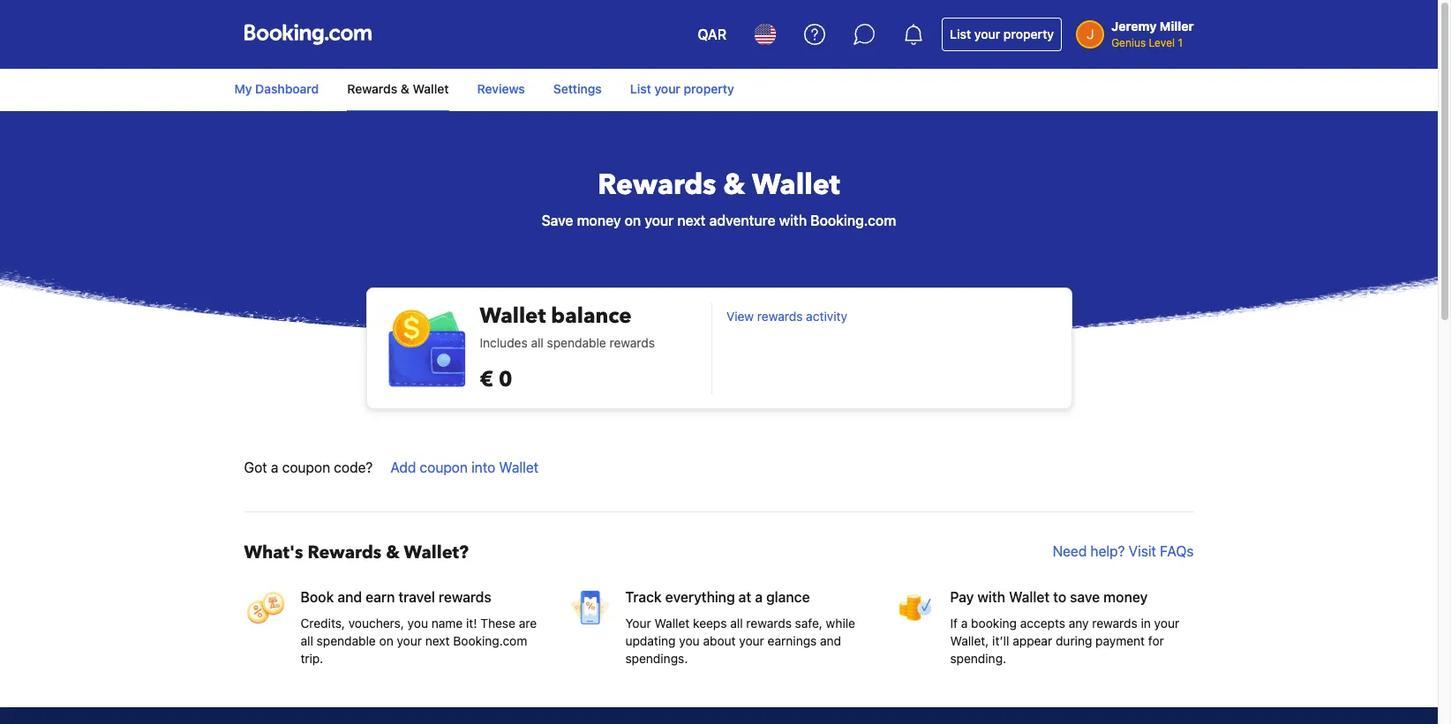 Task type: describe. For each thing, give the bounding box(es) containing it.
wallet?
[[404, 541, 469, 565]]

view
[[727, 309, 754, 324]]

wallet,
[[951, 634, 989, 649]]

wallet inside rewards & wallet save money on your next adventure with booking.com
[[752, 166, 840, 205]]

a for got
[[271, 460, 279, 476]]

my
[[234, 81, 252, 96]]

travel
[[399, 590, 435, 606]]

everything
[[666, 590, 735, 606]]

it!
[[466, 616, 477, 631]]

all for balance
[[531, 336, 544, 351]]

code?
[[334, 460, 373, 476]]

1 coupon from the left
[[282, 460, 330, 476]]

book and earn travel rewards
[[301, 590, 492, 606]]

add
[[391, 460, 416, 476]]

settings link
[[539, 73, 616, 106]]

view rewards activity link
[[727, 309, 848, 324]]

name
[[432, 616, 463, 631]]

qar
[[698, 26, 727, 42]]

0 vertical spatial and
[[338, 590, 362, 606]]

coupon inside button
[[420, 460, 468, 476]]

0 horizontal spatial list your property link
[[616, 73, 749, 106]]

and inside your wallet keeps all rewards safe, while updating you about your earnings and spendings.
[[820, 634, 842, 649]]

credits,
[[301, 616, 345, 631]]

rewards right view
[[758, 309, 803, 324]]

track
[[626, 590, 662, 606]]

booking.com inside credits, vouchers, you name it! these are all spendable on your next booking.com trip.
[[453, 634, 527, 649]]

on inside credits, vouchers, you name it! these are all spendable on your next booking.com trip.
[[379, 634, 394, 649]]

my dashboard link
[[234, 73, 333, 106]]

your inside rewards & wallet save money on your next adventure with booking.com
[[645, 213, 674, 229]]

with inside rewards & wallet save money on your next adventure with booking.com
[[779, 213, 807, 229]]

booking.com online hotel reservations image
[[244, 24, 371, 45]]

your wallet keeps all rewards safe, while updating you about your earnings and spendings.
[[626, 616, 856, 667]]

0 vertical spatial list your property link
[[942, 18, 1062, 51]]

view rewards activity
[[727, 309, 848, 324]]

reviews link
[[463, 73, 539, 106]]

track everything at a glance
[[626, 590, 810, 606]]

1 horizontal spatial money
[[1104, 590, 1148, 606]]

2 vertical spatial rewards
[[308, 541, 382, 565]]

about
[[703, 634, 736, 649]]

spendable inside wallet balance includes all spendable rewards
[[547, 336, 606, 351]]

miller
[[1160, 19, 1194, 34]]

into
[[472, 460, 496, 476]]

next inside credits, vouchers, you name it! these are all spendable on your next booking.com trip.
[[425, 634, 450, 649]]

add coupon into wallet link
[[384, 452, 546, 484]]

& for rewards & wallet save money on your next adventure with booking.com
[[724, 166, 746, 205]]

rewards up it!
[[439, 590, 492, 606]]

your inside your wallet keeps all rewards safe, while updating you about your earnings and spendings.
[[739, 634, 765, 649]]

level
[[1149, 36, 1175, 49]]

wallet balance includes all spendable rewards
[[480, 302, 655, 351]]

glance
[[767, 590, 810, 606]]

you inside credits, vouchers, you name it! these are all spendable on your next booking.com trip.
[[408, 616, 428, 631]]

dashboard
[[255, 81, 319, 96]]

need help? visit faqs link
[[1053, 541, 1194, 566]]

all inside credits, vouchers, you name it! these are all spendable on your next booking.com trip.
[[301, 634, 313, 649]]

payment
[[1096, 634, 1145, 649]]

pay with wallet to save money
[[951, 590, 1148, 606]]

wallet up accepts
[[1009, 590, 1050, 606]]

got a coupon code?
[[244, 460, 373, 476]]

1 horizontal spatial list
[[950, 26, 971, 42]]

faqs
[[1160, 544, 1194, 560]]

are
[[519, 616, 537, 631]]

keeps
[[693, 616, 727, 631]]

0 vertical spatial list your property
[[950, 26, 1055, 42]]

genius
[[1112, 36, 1146, 49]]

appear
[[1013, 634, 1053, 649]]

earnings
[[768, 634, 817, 649]]

trip.
[[301, 652, 323, 667]]

your inside if a booking accepts any rewards in your wallet, it'll appear during payment for spending.
[[1155, 616, 1180, 631]]

spendings.
[[626, 652, 688, 667]]

on inside rewards & wallet save money on your next adventure with booking.com
[[625, 213, 641, 229]]

your
[[626, 616, 651, 631]]



Task type: vqa. For each thing, say whether or not it's contained in the screenshot.
do not sell my personal information – california residents only link
no



Task type: locate. For each thing, give the bounding box(es) containing it.
coupon
[[282, 460, 330, 476], [420, 460, 468, 476]]

rewards
[[758, 309, 803, 324], [610, 336, 655, 351], [439, 590, 492, 606], [747, 616, 792, 631], [1093, 616, 1138, 631]]

2 horizontal spatial &
[[724, 166, 746, 205]]

1 horizontal spatial list your property
[[950, 26, 1055, 42]]

1 vertical spatial all
[[731, 616, 743, 631]]

0 horizontal spatial list
[[630, 81, 652, 96]]

2 horizontal spatial a
[[961, 616, 968, 631]]

rewards for rewards & wallet
[[347, 81, 398, 96]]

credits, vouchers, you name it! these are all spendable on your next booking.com trip.
[[301, 616, 537, 667]]

rewards
[[347, 81, 398, 96], [598, 166, 716, 205], [308, 541, 382, 565]]

pay
[[951, 590, 974, 606]]

& inside rewards & wallet save money on your next adventure with booking.com
[[724, 166, 746, 205]]

wallet
[[413, 81, 449, 96], [752, 166, 840, 205], [480, 302, 546, 331], [499, 460, 539, 476], [1009, 590, 1050, 606], [655, 616, 690, 631]]

a for if
[[961, 616, 968, 631]]

0 vertical spatial &
[[401, 81, 410, 96]]

wallet left reviews
[[413, 81, 449, 96]]

0 horizontal spatial all
[[301, 634, 313, 649]]

rewards inside if a booking accepts any rewards in your wallet, it'll appear during payment for spending.
[[1093, 616, 1138, 631]]

1 horizontal spatial property
[[1004, 26, 1055, 42]]

1 vertical spatial list your property link
[[616, 73, 749, 106]]

0 horizontal spatial next
[[425, 634, 450, 649]]

coupon left code? at bottom
[[282, 460, 330, 476]]

help?
[[1091, 544, 1125, 560]]

qar button
[[687, 13, 737, 56]]

&
[[401, 81, 410, 96], [724, 166, 746, 205], [386, 541, 400, 565]]

2 vertical spatial a
[[961, 616, 968, 631]]

1 vertical spatial and
[[820, 634, 842, 649]]

vouchers,
[[349, 616, 404, 631]]

on
[[625, 213, 641, 229], [379, 634, 394, 649]]

1 vertical spatial money
[[1104, 590, 1148, 606]]

1 horizontal spatial on
[[625, 213, 641, 229]]

money up the in
[[1104, 590, 1148, 606]]

1 vertical spatial &
[[724, 166, 746, 205]]

rewards & wallet
[[347, 81, 449, 96]]

with right adventure on the top of page
[[779, 213, 807, 229]]

all
[[531, 336, 544, 351], [731, 616, 743, 631], [301, 634, 313, 649]]

0 vertical spatial all
[[531, 336, 544, 351]]

on right save
[[625, 213, 641, 229]]

activity
[[806, 309, 848, 324]]

settings
[[553, 81, 602, 96]]

wallet up 'includes'
[[480, 302, 546, 331]]

1 horizontal spatial a
[[755, 590, 763, 606]]

a right got
[[271, 460, 279, 476]]

and left the earn
[[338, 590, 362, 606]]

0 vertical spatial next
[[678, 213, 706, 229]]

updating
[[626, 634, 676, 649]]

and
[[338, 590, 362, 606], [820, 634, 842, 649]]

you down "travel"
[[408, 616, 428, 631]]

a inside if a booking accepts any rewards in your wallet, it'll appear during payment for spending.
[[961, 616, 968, 631]]

adventure
[[710, 213, 776, 229]]

0 horizontal spatial on
[[379, 634, 394, 649]]

earn
[[366, 590, 395, 606]]

0 vertical spatial spendable
[[547, 336, 606, 351]]

safe,
[[795, 616, 823, 631]]

jeremy miller genius level 1
[[1112, 19, 1194, 49]]

to
[[1054, 590, 1067, 606]]

€ 0
[[480, 366, 513, 395]]

1 vertical spatial a
[[755, 590, 763, 606]]

0 horizontal spatial and
[[338, 590, 362, 606]]

you down keeps
[[679, 634, 700, 649]]

0 horizontal spatial &
[[386, 541, 400, 565]]

0 vertical spatial list
[[950, 26, 971, 42]]

1 horizontal spatial you
[[679, 634, 700, 649]]

add coupon into wallet button
[[384, 452, 546, 484]]

money
[[577, 213, 621, 229], [1104, 590, 1148, 606]]

jeremy
[[1112, 19, 1157, 34]]

rewards up the earnings
[[747, 616, 792, 631]]

money right save
[[577, 213, 621, 229]]

add coupon into wallet
[[391, 460, 539, 476]]

1 vertical spatial list
[[630, 81, 652, 96]]

0 vertical spatial a
[[271, 460, 279, 476]]

1
[[1178, 36, 1183, 49]]

spendable down balance
[[547, 336, 606, 351]]

spendable inside credits, vouchers, you name it! these are all spendable on your next booking.com trip.
[[317, 634, 376, 649]]

1 vertical spatial with
[[978, 590, 1006, 606]]

visit
[[1129, 544, 1157, 560]]

your inside credits, vouchers, you name it! these are all spendable on your next booking.com trip.
[[397, 634, 422, 649]]

wallet right into
[[499, 460, 539, 476]]

1 vertical spatial rewards
[[598, 166, 716, 205]]

your
[[975, 26, 1001, 42], [655, 81, 681, 96], [645, 213, 674, 229], [1155, 616, 1180, 631], [397, 634, 422, 649], [739, 634, 765, 649]]

wallet up updating
[[655, 616, 690, 631]]

wallet inside your wallet keeps all rewards safe, while updating you about your earnings and spendings.
[[655, 616, 690, 631]]

1 vertical spatial property
[[684, 81, 735, 96]]

1 horizontal spatial spendable
[[547, 336, 606, 351]]

1 horizontal spatial with
[[978, 590, 1006, 606]]

0 horizontal spatial you
[[408, 616, 428, 631]]

rewards & wallet link
[[347, 73, 449, 112]]

any
[[1069, 616, 1089, 631]]

money inside rewards & wallet save money on your next adventure with booking.com
[[577, 213, 621, 229]]

1 horizontal spatial all
[[531, 336, 544, 351]]

you
[[408, 616, 428, 631], [679, 634, 700, 649]]

1 horizontal spatial list your property link
[[942, 18, 1062, 51]]

0 horizontal spatial coupon
[[282, 460, 330, 476]]

during
[[1056, 634, 1093, 649]]

these
[[481, 616, 516, 631]]

next
[[678, 213, 706, 229], [425, 634, 450, 649]]

it'll
[[993, 634, 1010, 649]]

0 vertical spatial with
[[779, 213, 807, 229]]

& for rewards & wallet
[[401, 81, 410, 96]]

list
[[950, 26, 971, 42], [630, 81, 652, 96]]

2 vertical spatial &
[[386, 541, 400, 565]]

1 vertical spatial list your property
[[630, 81, 735, 96]]

while
[[826, 616, 856, 631]]

all inside wallet balance includes all spendable rewards
[[531, 336, 544, 351]]

on down vouchers,
[[379, 634, 394, 649]]

wallet up adventure on the top of page
[[752, 166, 840, 205]]

1 horizontal spatial coupon
[[420, 460, 468, 476]]

0 horizontal spatial a
[[271, 460, 279, 476]]

with up booking
[[978, 590, 1006, 606]]

a right if
[[961, 616, 968, 631]]

1 vertical spatial you
[[679, 634, 700, 649]]

rewards down balance
[[610, 336, 655, 351]]

reviews
[[477, 81, 525, 96]]

all up about
[[731, 616, 743, 631]]

1 horizontal spatial and
[[820, 634, 842, 649]]

1 horizontal spatial booking.com
[[811, 213, 897, 229]]

includes
[[480, 336, 528, 351]]

0 vertical spatial booking.com
[[811, 213, 897, 229]]

all for wallet
[[731, 616, 743, 631]]

0 vertical spatial money
[[577, 213, 621, 229]]

for
[[1149, 634, 1165, 649]]

0 horizontal spatial list your property
[[630, 81, 735, 96]]

0 horizontal spatial money
[[577, 213, 621, 229]]

spendable
[[547, 336, 606, 351], [317, 634, 376, 649]]

list your property link
[[942, 18, 1062, 51], [616, 73, 749, 106]]

rewards inside wallet balance includes all spendable rewards
[[610, 336, 655, 351]]

1 vertical spatial booking.com
[[453, 634, 527, 649]]

got
[[244, 460, 267, 476]]

1 vertical spatial on
[[379, 634, 394, 649]]

spending.
[[951, 652, 1007, 667]]

if
[[951, 616, 958, 631]]

0 horizontal spatial with
[[779, 213, 807, 229]]

rewards inside your wallet keeps all rewards safe, while updating you about your earnings and spendings.
[[747, 616, 792, 631]]

all inside your wallet keeps all rewards safe, while updating you about your earnings and spendings.
[[731, 616, 743, 631]]

0 vertical spatial property
[[1004, 26, 1055, 42]]

coupon left into
[[420, 460, 468, 476]]

0 vertical spatial rewards
[[347, 81, 398, 96]]

all up trip.
[[301, 634, 313, 649]]

my dashboard
[[234, 81, 319, 96]]

balance
[[551, 302, 632, 331]]

accepts
[[1021, 616, 1066, 631]]

2 coupon from the left
[[420, 460, 468, 476]]

a right at
[[755, 590, 763, 606]]

booking.com inside rewards & wallet save money on your next adventure with booking.com
[[811, 213, 897, 229]]

0 horizontal spatial property
[[684, 81, 735, 96]]

1 horizontal spatial next
[[678, 213, 706, 229]]

rewards for rewards & wallet save money on your next adventure with booking.com
[[598, 166, 716, 205]]

next left adventure on the top of page
[[678, 213, 706, 229]]

next inside rewards & wallet save money on your next adventure with booking.com
[[678, 213, 706, 229]]

book
[[301, 590, 334, 606]]

wallet inside button
[[499, 460, 539, 476]]

rewards & wallet save money on your next adventure with booking.com
[[542, 166, 897, 229]]

save
[[1070, 590, 1100, 606]]

in
[[1141, 616, 1151, 631]]

2 vertical spatial all
[[301, 634, 313, 649]]

booking
[[971, 616, 1017, 631]]

property
[[1004, 26, 1055, 42], [684, 81, 735, 96]]

all right 'includes'
[[531, 336, 544, 351]]

0 horizontal spatial booking.com
[[453, 634, 527, 649]]

wallet inside wallet balance includes all spendable rewards
[[480, 302, 546, 331]]

what's rewards & wallet?
[[244, 541, 469, 565]]

spendable down credits,
[[317, 634, 376, 649]]

1 vertical spatial next
[[425, 634, 450, 649]]

next down name
[[425, 634, 450, 649]]

rewards up the payment on the bottom of the page
[[1093, 616, 1138, 631]]

need help? visit faqs
[[1053, 544, 1194, 560]]

list your property
[[950, 26, 1055, 42], [630, 81, 735, 96]]

0 horizontal spatial spendable
[[317, 634, 376, 649]]

booking.com
[[811, 213, 897, 229], [453, 634, 527, 649]]

a
[[271, 460, 279, 476], [755, 590, 763, 606], [961, 616, 968, 631]]

1 vertical spatial spendable
[[317, 634, 376, 649]]

0 vertical spatial you
[[408, 616, 428, 631]]

1 horizontal spatial &
[[401, 81, 410, 96]]

2 horizontal spatial all
[[731, 616, 743, 631]]

save
[[542, 213, 574, 229]]

0 vertical spatial on
[[625, 213, 641, 229]]

and down while
[[820, 634, 842, 649]]

at
[[739, 590, 752, 606]]

if a booking accepts any rewards in your wallet, it'll appear during payment for spending.
[[951, 616, 1180, 667]]

rewards inside rewards & wallet save money on your next adventure with booking.com
[[598, 166, 716, 205]]

what's
[[244, 541, 303, 565]]

with
[[779, 213, 807, 229], [978, 590, 1006, 606]]

you inside your wallet keeps all rewards safe, while updating you about your earnings and spendings.
[[679, 634, 700, 649]]

need
[[1053, 544, 1087, 560]]



